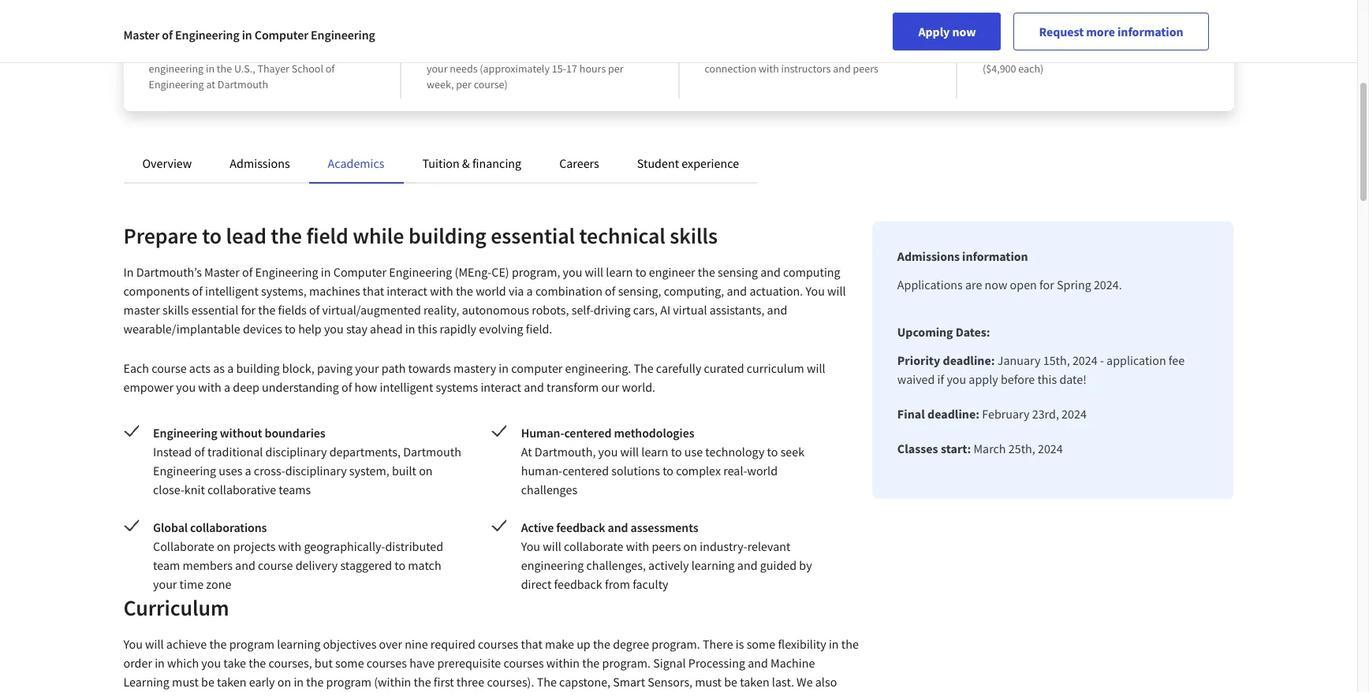 Task type: vqa. For each thing, say whether or not it's contained in the screenshot.
REFUGEES,
no



Task type: describe. For each thing, give the bounding box(es) containing it.
dartmouth inside engineering without boundaries instead of traditional disciplinary departments, dartmouth engineering uses a cross-disciplinary system, built on close-knit collaborative teams
[[403, 444, 461, 460]]

engineering up knit
[[153, 463, 216, 479]]

courses down over
[[367, 656, 407, 671]]

systems
[[436, 379, 478, 395]]

the right up
[[593, 637, 611, 652]]

dartmouth inside earn an ivy league degree from one of the first professional schools of engineering in the u.s., thayer school of engineering at dartmouth
[[218, 77, 268, 92]]

fields
[[278, 302, 307, 318]]

student experience
[[637, 155, 739, 171]]

computer inside in dartmouth's master of engineering in computer engineering (meng-ce) program, you will learn to engineer the sensing and computing components of intelligent systems, machines that interact with the world via a combination of sensing, computing, and actuation. you will master skills essential for the fields of virtual/augmented reality, autonomous robots, self-driving cars, ai virtual assistants, and wearable/implantable devices to help you stay ahead in this rapidly evolving field.
[[333, 264, 387, 280]]

admissions link
[[230, 155, 290, 171]]

request more information button
[[1014, 13, 1209, 50]]

the right lead
[[271, 222, 302, 250]]

there
[[703, 637, 733, 652]]

spring
[[1057, 277, 1092, 293]]

and inside each course acts as a building block, paving your path towards mastery in computer engineering. the carefully curated curriculum will empower you with a deep understanding of how intelligent systems interact and transform our world.
[[524, 379, 544, 395]]

staggered
[[340, 558, 392, 573]]

1 vertical spatial centered
[[563, 463, 609, 479]]

january 15th, 2024 - application fee waived if you apply before this date!
[[898, 353, 1185, 387]]

you inside each course acts as a building block, paving your path towards mastery in computer engineering. the carefully curated curriculum will empower you with a deep understanding of how intelligent systems interact and transform our world.
[[176, 379, 196, 395]]

the up the capstone,
[[582, 656, 600, 671]]

degree inside earn an ivy league degree from one of the first professional schools of engineering in the u.s., thayer school of engineering at dartmouth
[[277, 24, 323, 43]]

1 vertical spatial disciplinary
[[285, 463, 347, 479]]

our
[[601, 379, 620, 395]]

the up early at the bottom
[[249, 656, 266, 671]]

in right flexibility
[[829, 637, 839, 652]]

per inside $44,100 total cost pay only for courses you enroll in per term ($4,900 each)
[[1136, 46, 1151, 60]]

will inside human-centered methodologies at dartmouth, you will learn to use technology to seek human-centered solutions to complex real-world challenges
[[620, 444, 639, 460]]

will inside active feedback and assessments you will collaborate with peers on industry-relevant engineering challenges, actively learning and guided by direct feedback from faculty
[[543, 539, 562, 555]]

to left lead
[[202, 222, 222, 250]]

field.
[[526, 321, 552, 337]]

1 vertical spatial feedback
[[554, 577, 602, 592]]

instead
[[153, 444, 192, 460]]

final
[[898, 406, 925, 422]]

zone
[[206, 577, 231, 592]]

engineering up schools on the top of the page
[[311, 27, 375, 43]]

intelligent inside in dartmouth's master of engineering in computer engineering (meng-ce) program, you will learn to engineer the sensing and computing components of intelligent systems, machines that interact with the world via a combination of sensing, computing, and actuation. you will master skills essential for the fields of virtual/augmented reality, autonomous robots, self-driving cars, ai virtual assistants, and wearable/implantable devices to help you stay ahead in this rapidly evolving field.
[[205, 283, 259, 299]]

course inside global collaborations collaborate on projects with geographically-distributed team members and course delivery staggered to match your time zone
[[258, 558, 293, 573]]

as
[[213, 361, 225, 376]]

you inside you will achieve the program learning objectives over nine required courses that make up the degree program. there is some flexibility in the order in which you take the courses, but some courses have prerequisite courses within the program. signal processing and machine learning must be taken early on in the program (within the first three courses). the capstone, smart sensors, must be taken last. we al
[[123, 637, 143, 652]]

in up machines
[[321, 264, 331, 280]]

of down schools on the top of the page
[[326, 62, 335, 76]]

0 vertical spatial centered
[[564, 425, 612, 441]]

and inside you will achieve the program learning objectives over nine required courses that make up the degree program. there is some flexibility in the order in which you take the courses, but some courses have prerequisite courses within the program. signal processing and machine learning must be taken early on in the program (within the first three courses). the capstone, smart sensors, must be taken last. we al
[[748, 656, 768, 671]]

the down (meng-
[[456, 283, 473, 299]]

over
[[379, 637, 402, 652]]

learn inside in dartmouth's master of engineering in computer engineering (meng-ce) program, you will learn to engineer the sensing and computing components of intelligent systems, machines that interact with the world via a combination of sensing, computing, and actuation. you will master skills essential for the fields of virtual/augmented reality, autonomous robots, self-driving cars, ai virtual assistants, and wearable/implantable devices to help you stay ahead in this rapidly evolving field.
[[606, 264, 633, 280]]

global collaborations collaborate on projects with geographically-distributed team members and course delivery staggered to match your time zone
[[153, 520, 443, 592]]

courses inside $44,100 total cost pay only for courses you enroll in per term ($4,900 each)
[[1039, 46, 1074, 60]]

learning inside you will achieve the program learning objectives over nine required courses that make up the degree program. there is some flexibility in the order in which you take the courses, but some courses have prerequisite courses within the program. signal processing and machine learning must be taken early on in the program (within the first three courses). the capstone, smart sensors, must be taken last. we al
[[277, 637, 320, 652]]

while
[[353, 222, 404, 250]]

that inside in dartmouth's master of engineering in computer engineering (meng-ce) program, you will learn to engineer the sensing and computing components of intelligent systems, machines that interact with the world via a combination of sensing, computing, and actuation. you will master skills essential for the fields of virtual/augmented reality, autonomous robots, self-driving cars, ai virtual assistants, and wearable/implantable devices to help you stay ahead in this rapidly evolving field.
[[363, 283, 384, 299]]

we
[[797, 674, 813, 690]]

help
[[298, 321, 322, 337]]

curriculum
[[123, 594, 229, 622]]

0 horizontal spatial per
[[456, 77, 472, 92]]

system,
[[349, 463, 390, 479]]

and up collaborate
[[608, 520, 628, 536]]

ivy
[[203, 24, 223, 43]]

master of engineering in computer engineering
[[123, 27, 375, 43]]

to left use
[[671, 444, 682, 460]]

hands-
[[777, 46, 809, 60]]

courses,
[[269, 656, 312, 671]]

in dartmouth's master of engineering in computer engineering (meng-ce) program, you will learn to engineer the sensing and computing components of intelligent systems, machines that interact with the world via a combination of sensing, computing, and actuation. you will master skills essential for the fields of virtual/augmented reality, autonomous robots, self-driving cars, ai virtual assistants, and wearable/implantable devices to help you stay ahead in this rapidly evolving field.
[[123, 264, 846, 337]]

classes start: march 25th, 2024
[[898, 441, 1063, 457]]

building inside each course acts as a building block, paving your path towards mastery in computer engineering. the carefully curated curriculum will empower you with a deep understanding of how intelligent systems interact and transform our world.
[[236, 361, 280, 376]]

2 be from the left
[[724, 674, 738, 690]]

lead
[[226, 222, 267, 250]]

on inside you will achieve the program learning objectives over nine required courses that make up the degree program. there is some flexibility in the order in which you take the courses, but some courses have prerequisite courses within the program. signal processing and machine learning must be taken early on in the program (within the first three courses). the capstone, smart sensors, must be taken last. we al
[[278, 674, 291, 690]]

with inside in dartmouth's master of engineering in computer engineering (meng-ce) program, you will learn to engineer the sensing and computing components of intelligent systems, machines that interact with the world via a combination of sensing, computing, and actuation. you will master skills essential for the fields of virtual/augmented reality, autonomous robots, self-driving cars, ai virtual assistants, and wearable/implantable devices to help you stay ahead in this rapidly evolving field.
[[430, 283, 453, 299]]

learning
[[123, 674, 170, 690]]

tuition & financing
[[422, 155, 522, 171]]

required
[[431, 637, 476, 652]]

engineering.
[[565, 361, 631, 376]]

deadline: for priority
[[943, 353, 995, 368]]

your for path
[[355, 361, 379, 376]]

the up the take
[[209, 637, 227, 652]]

academics link
[[328, 155, 385, 171]]

prepare to lead the field while building essential technical skills
[[123, 222, 718, 250]]

to left 'seek'
[[767, 444, 778, 460]]

enroll
[[1096, 46, 1123, 60]]

1 must from the left
[[172, 674, 199, 690]]

at
[[206, 77, 215, 92]]

apply now button
[[893, 13, 1001, 50]]

of inside each course acts as a building block, paving your path towards mastery in computer engineering. the carefully curated curriculum will empower you with a deep understanding of how intelligent systems interact and transform our world.
[[342, 379, 352, 395]]

learning inside active feedback and assessments you will collaborate with peers on industry-relevant engineering challenges, actively learning and guided by direct feedback from faculty
[[692, 558, 735, 573]]

lecture videos, hands-on projects, and connection with instructors and peers
[[705, 46, 883, 76]]

combination
[[536, 283, 603, 299]]

to inside global collaborations collaborate on projects with geographically-distributed team members and course delivery staggered to match your time zone
[[395, 558, 406, 573]]

(meng-
[[455, 264, 492, 280]]

of up from
[[162, 27, 173, 43]]

skills inside in dartmouth's master of engineering in computer engineering (meng-ce) program, you will learn to engineer the sensing and computing components of intelligent systems, machines that interact with the world via a combination of sensing, computing, and actuation. you will master skills essential for the fields of virtual/augmented reality, autonomous robots, self-driving cars, ai virtual assistants, and wearable/implantable devices to help you stay ahead in this rapidly evolving field.
[[163, 302, 189, 318]]

peers inside lecture videos, hands-on projects, and connection with instructors and peers
[[853, 62, 879, 76]]

ai
[[660, 302, 671, 318]]

the inside each course acts as a building block, paving your path towards mastery in computer engineering. the carefully curated curriculum will empower you with a deep understanding of how intelligent systems interact and transform our world.
[[634, 361, 654, 376]]

virtual/augmented
[[322, 302, 421, 318]]

engineering up one
[[175, 27, 240, 43]]

global
[[153, 520, 188, 536]]

members
[[183, 558, 233, 573]]

thayer
[[258, 62, 289, 76]]

overview
[[142, 155, 192, 171]]

on inside lecture videos, hands-on projects, and connection with instructors and peers
[[809, 46, 821, 60]]

0 vertical spatial disciplinary
[[265, 444, 327, 460]]

the up 15- at the top left of the page
[[547, 46, 563, 60]]

you left stay
[[324, 321, 344, 337]]

early
[[249, 674, 275, 690]]

assessments
[[631, 520, 699, 536]]

collaborative
[[208, 482, 276, 498]]

program,
[[512, 264, 560, 280]]

courses).
[[487, 674, 534, 690]]

the down ivy
[[206, 46, 221, 60]]

and down 'actuation.'
[[767, 302, 787, 318]]

of up driving at the top left of the page
[[605, 283, 616, 299]]

of right schools on the top of the page
[[340, 46, 349, 60]]

wearable/implantable
[[123, 321, 240, 337]]

admissions for admissions information
[[898, 248, 960, 264]]

1 be from the left
[[201, 674, 214, 690]]

team
[[153, 558, 180, 573]]

computing
[[783, 264, 841, 280]]

and right projects,
[[865, 46, 883, 60]]

acts
[[189, 361, 211, 376]]

first inside earn an ivy league degree from one of the first professional schools of engineering in the u.s., thayer school of engineering at dartmouth
[[224, 46, 241, 60]]

1 horizontal spatial now
[[985, 277, 1008, 293]]

hours
[[580, 62, 606, 76]]

each course acts as a building block, paving your path towards mastery in computer engineering. the carefully curated curriculum will empower you with a deep understanding of how intelligent systems interact and transform our world.
[[123, 361, 826, 395]]

1 vertical spatial some
[[335, 656, 364, 671]]

to up sensing,
[[636, 264, 647, 280]]

of inside engineering without boundaries instead of traditional disciplinary departments, dartmouth engineering uses a cross-disciplinary system, built on close-knit collaborative teams
[[194, 444, 205, 460]]

0 horizontal spatial computer
[[255, 27, 308, 43]]

seek
[[781, 444, 805, 460]]

complex
[[676, 463, 721, 479]]

computing,
[[664, 283, 724, 299]]

you inside human-centered methodologies at dartmouth, you will learn to use technology to seek human-centered solutions to complex real-world challenges
[[598, 444, 618, 460]]

the left u.s., at the top left of page
[[217, 62, 232, 76]]

information inside button
[[1118, 24, 1184, 39]]

in up professional
[[242, 27, 252, 43]]

course inside each course acts as a building block, paving your path towards mastery in computer engineering. the carefully curated curriculum will empower you with a deep understanding of how intelligent systems interact and transform our world.
[[152, 361, 187, 376]]

a left deep at the bottom
[[224, 379, 230, 395]]

of right one
[[195, 46, 204, 60]]

0 horizontal spatial information
[[962, 248, 1028, 264]]

of down lead
[[242, 264, 253, 280]]

waived
[[898, 372, 935, 387]]

engineering inside active feedback and assessments you will collaborate with peers on industry-relevant engineering challenges, actively learning and guided by direct feedback from faculty
[[521, 558, 584, 573]]

curriculum
[[747, 361, 804, 376]]

to left complex on the bottom of page
[[663, 463, 674, 479]]

peers inside active feedback and assessments you will collaborate with peers on industry-relevant engineering challenges, actively learning and guided by direct feedback from faculty
[[652, 539, 681, 555]]

engineering down "prepare to lead the field while building essential technical skills"
[[389, 264, 452, 280]]

assistants,
[[710, 302, 765, 318]]

world inside human-centered methodologies at dartmouth, you will learn to use technology to seek human-centered solutions to complex real-world challenges
[[747, 463, 778, 479]]

the up devices
[[258, 302, 276, 318]]

sensing
[[718, 264, 758, 280]]

complete the program on the schedule that suits your needs (approximately 15-17 hours per week, per course)
[[427, 46, 651, 92]]

program inside complete the program on the schedule that suits your needs (approximately 15-17 hours per week, per course)
[[491, 46, 531, 60]]

stay
[[346, 321, 368, 337]]

in right ahead at the top left
[[405, 321, 415, 337]]

you up combination
[[563, 264, 582, 280]]

projects,
[[823, 46, 863, 60]]

and down projects,
[[833, 62, 851, 76]]

the right flexibility
[[842, 637, 859, 652]]

in inside earn an ivy league degree from one of the first professional schools of engineering in the u.s., thayer school of engineering at dartmouth
[[206, 62, 215, 76]]

engineering up the systems,
[[255, 264, 318, 280]]

if
[[938, 372, 944, 387]]

0 horizontal spatial program.
[[602, 656, 651, 671]]

2024 for classes start: march 25th, 2024
[[1038, 441, 1063, 457]]

videos,
[[742, 46, 774, 60]]

in right order
[[155, 656, 165, 671]]

23rd,
[[1032, 406, 1059, 422]]

0 vertical spatial feedback
[[556, 520, 605, 536]]

the up computing,
[[698, 264, 715, 280]]

engineering without boundaries instead of traditional disciplinary departments, dartmouth engineering uses a cross-disciplinary system, built on close-knit collaborative teams
[[153, 425, 461, 498]]

start:
[[941, 441, 971, 457]]

1 horizontal spatial program.
[[652, 637, 700, 652]]

towards
[[408, 361, 451, 376]]

request more information
[[1039, 24, 1184, 39]]

15-
[[552, 62, 566, 76]]

direct
[[521, 577, 552, 592]]

with inside active feedback and assessments you will collaborate with peers on industry-relevant engineering challenges, actively learning and guided by direct feedback from faculty
[[626, 539, 649, 555]]

reality,
[[424, 302, 459, 318]]

apply
[[969, 372, 998, 387]]

of down dartmouth's
[[192, 283, 203, 299]]

25th,
[[1009, 441, 1036, 457]]

deadline: for final
[[928, 406, 980, 422]]

with inside lecture videos, hands-on projects, and connection with instructors and peers
[[759, 62, 779, 76]]

methodologies
[[614, 425, 695, 441]]

0 vertical spatial skills
[[670, 222, 718, 250]]



Task type: locate. For each thing, give the bounding box(es) containing it.
cross-
[[254, 463, 285, 479]]

1 horizontal spatial master
[[204, 264, 240, 280]]

of left how
[[342, 379, 352, 395]]

intelligent down the 'path'
[[380, 379, 433, 395]]

0 horizontal spatial learn
[[606, 264, 633, 280]]

2024.
[[1094, 277, 1122, 293]]

2024 inside january 15th, 2024 - application fee waived if you apply before this date!
[[1073, 353, 1098, 368]]

time
[[180, 577, 204, 592]]

a right uses on the bottom left of the page
[[245, 463, 251, 479]]

you inside active feedback and assessments you will collaborate with peers on industry-relevant engineering challenges, actively learning and guided by direct feedback from faculty
[[521, 539, 540, 555]]

banner background image
[[0, 0, 1358, 61]]

1 horizontal spatial course
[[258, 558, 293, 573]]

you inside in dartmouth's master of engineering in computer engineering (meng-ce) program, you will learn to engineer the sensing and computing components of intelligent systems, machines that interact with the world via a combination of sensing, computing, and actuation. you will master skills essential for the fields of virtual/augmented reality, autonomous robots, self-driving cars, ai virtual assistants, and wearable/implantable devices to help you stay ahead in this rapidly evolving field.
[[806, 283, 825, 299]]

must
[[172, 674, 199, 690], [695, 674, 722, 690]]

1 horizontal spatial degree
[[613, 637, 649, 652]]

master inside in dartmouth's master of engineering in computer engineering (meng-ce) program, you will learn to engineer the sensing and computing components of intelligent systems, machines that interact with the world via a combination of sensing, computing, and actuation. you will master skills essential for the fields of virtual/augmented reality, autonomous robots, self-driving cars, ai virtual assistants, and wearable/implantable devices to help you stay ahead in this rapidly evolving field.
[[204, 264, 240, 280]]

essential inside in dartmouth's master of engineering in computer engineering (meng-ce) program, you will learn to engineer the sensing and computing components of intelligent systems, machines that interact with the world via a combination of sensing, computing, and actuation. you will master skills essential for the fields of virtual/augmented reality, autonomous robots, self-driving cars, ai virtual assistants, and wearable/implantable devices to help you stay ahead in this rapidly evolving field.
[[191, 302, 238, 318]]

with up delivery
[[278, 539, 302, 555]]

1 horizontal spatial skills
[[670, 222, 718, 250]]

0 horizontal spatial now
[[952, 24, 976, 39]]

student experience link
[[637, 155, 739, 171]]

how
[[355, 379, 377, 395]]

1 vertical spatial essential
[[191, 302, 238, 318]]

2 vertical spatial that
[[521, 637, 543, 652]]

1 horizontal spatial your
[[355, 361, 379, 376]]

human-
[[521, 463, 563, 479]]

schedule
[[565, 46, 606, 60]]

world inside in dartmouth's master of engineering in computer engineering (meng-ce) program, you will learn to engineer the sensing and computing components of intelligent systems, machines that interact with the world via a combination of sensing, computing, and actuation. you will master skills essential for the fields of virtual/augmented reality, autonomous robots, self-driving cars, ai virtual assistants, and wearable/implantable devices to help you stay ahead in this rapidly evolving field.
[[476, 283, 506, 299]]

dartmouth up built
[[403, 444, 461, 460]]

will inside you will achieve the program learning objectives over nine required courses that make up the degree program. there is some flexibility in the order in which you take the courses, but some courses have prerequisite courses within the program. signal processing and machine learning must be taken early on in the program (within the first three courses). the capstone, smart sensors, must be taken last. we al
[[145, 637, 164, 652]]

in right enroll
[[1125, 46, 1134, 60]]

be down achieve
[[201, 674, 214, 690]]

1 vertical spatial deadline:
[[928, 406, 980, 422]]

now right are
[[985, 277, 1008, 293]]

complete
[[427, 46, 472, 60]]

achieve
[[166, 637, 207, 652]]

1 horizontal spatial intelligent
[[380, 379, 433, 395]]

of right instead
[[194, 444, 205, 460]]

peers down projects,
[[853, 62, 879, 76]]

learning down industry-
[[692, 558, 735, 573]]

(approximately
[[480, 62, 550, 76]]

without
[[220, 425, 262, 441]]

2 taken from the left
[[740, 674, 770, 690]]

cost
[[1073, 24, 1100, 43]]

1 horizontal spatial admissions
[[898, 248, 960, 264]]

in up at
[[206, 62, 215, 76]]

transform
[[547, 379, 599, 395]]

1 horizontal spatial that
[[521, 637, 543, 652]]

degree up schools on the top of the page
[[277, 24, 323, 43]]

0 horizontal spatial intelligent
[[205, 283, 259, 299]]

experience
[[682, 155, 739, 171]]

2 horizontal spatial program
[[491, 46, 531, 60]]

active feedback and assessments you will collaborate with peers on industry-relevant engineering challenges, actively learning and guided by direct feedback from faculty
[[521, 520, 812, 592]]

you down acts
[[176, 379, 196, 395]]

0 vertical spatial that
[[609, 46, 627, 60]]

admissions up lead
[[230, 155, 290, 171]]

a right via
[[527, 283, 533, 299]]

0 horizontal spatial degree
[[277, 24, 323, 43]]

with up the challenges,
[[626, 539, 649, 555]]

program up (approximately
[[491, 46, 531, 60]]

in down courses,
[[294, 674, 304, 690]]

0 vertical spatial intelligent
[[205, 283, 259, 299]]

instructors
[[781, 62, 831, 76]]

program. up smart
[[602, 656, 651, 671]]

prepare
[[123, 222, 198, 250]]

your inside complete the program on the schedule that suits your needs (approximately 15-17 hours per week, per course)
[[427, 62, 448, 76]]

1 vertical spatial per
[[608, 62, 624, 76]]

1 horizontal spatial you
[[521, 539, 540, 555]]

engineering up instead
[[153, 425, 217, 441]]

departments,
[[329, 444, 401, 460]]

building up deep at the bottom
[[236, 361, 280, 376]]

paving
[[317, 361, 353, 376]]

1 vertical spatial first
[[434, 674, 454, 690]]

a inside engineering without boundaries instead of traditional disciplinary departments, dartmouth engineering uses a cross-disciplinary system, built on close-knit collaborative teams
[[245, 463, 251, 479]]

at
[[521, 444, 532, 460]]

ahead
[[370, 321, 403, 337]]

distributed
[[385, 539, 443, 555]]

0 vertical spatial learning
[[692, 558, 735, 573]]

2 vertical spatial program
[[326, 674, 372, 690]]

2024 left - at the right bottom of the page
[[1073, 353, 1098, 368]]

before
[[1001, 372, 1035, 387]]

that left suits
[[609, 46, 627, 60]]

0 horizontal spatial peers
[[652, 539, 681, 555]]

on inside complete the program on the schedule that suits your needs (approximately 15-17 hours per week, per course)
[[533, 46, 545, 60]]

courses up courses).
[[504, 656, 544, 671]]

in inside each course acts as a building block, paving your path towards mastery in computer engineering. the carefully curated curriculum will empower you with a deep understanding of how intelligent systems interact and transform our world.
[[499, 361, 509, 376]]

engineering inside earn an ivy league degree from one of the first professional schools of engineering in the u.s., thayer school of engineering at dartmouth
[[149, 62, 204, 76]]

your up the week,
[[427, 62, 448, 76]]

in
[[123, 264, 134, 280]]

first left three
[[434, 674, 454, 690]]

the up world.
[[634, 361, 654, 376]]

that inside you will achieve the program learning objectives over nine required courses that make up the degree program. there is some flexibility in the order in which you take the courses, but some courses have prerequisite courses within the program. signal processing and machine learning must be taken early on in the program (within the first three courses). the capstone, smart sensors, must be taken last. we al
[[521, 637, 543, 652]]

your inside global collaborations collaborate on projects with geographically-distributed team members and course delivery staggered to match your time zone
[[153, 577, 177, 592]]

0 horizontal spatial master
[[123, 27, 160, 43]]

world up the autonomous
[[476, 283, 506, 299]]

challenges
[[521, 482, 578, 498]]

1 horizontal spatial some
[[747, 637, 776, 652]]

1 vertical spatial program.
[[602, 656, 651, 671]]

industry-
[[700, 539, 748, 555]]

1 horizontal spatial dartmouth
[[403, 444, 461, 460]]

empower
[[123, 379, 174, 395]]

interact inside in dartmouth's master of engineering in computer engineering (meng-ce) program, you will learn to engineer the sensing and computing components of intelligent systems, machines that interact with the world via a combination of sensing, computing, and actuation. you will master skills essential for the fields of virtual/augmented reality, autonomous robots, self-driving cars, ai virtual assistants, and wearable/implantable devices to help you stay ahead in this rapidly evolving field.
[[387, 283, 428, 299]]

2 must from the left
[[695, 674, 722, 690]]

0 vertical spatial course
[[152, 361, 187, 376]]

on inside engineering without boundaries instead of traditional disciplinary departments, dartmouth engineering uses a cross-disciplinary system, built on close-knit collaborative teams
[[419, 463, 433, 479]]

information up applications are now open for spring 2024. on the right top
[[962, 248, 1028, 264]]

apply now
[[919, 24, 976, 39]]

and inside global collaborations collaborate on projects with geographically-distributed team members and course delivery staggered to match your time zone
[[235, 558, 255, 573]]

smart
[[613, 674, 645, 690]]

tuition
[[422, 155, 460, 171]]

one
[[175, 46, 193, 60]]

disciplinary down boundaries
[[265, 444, 327, 460]]

1 horizontal spatial interact
[[481, 379, 521, 395]]

1 vertical spatial for
[[1040, 277, 1055, 293]]

you up order
[[123, 637, 143, 652]]

program down but
[[326, 674, 372, 690]]

on right built
[[419, 463, 433, 479]]

on inside active feedback and assessments you will collaborate with peers on industry-relevant engineering challenges, actively learning and guided by direct feedback from faculty
[[684, 539, 697, 555]]

the up needs
[[474, 46, 489, 60]]

but
[[315, 656, 333, 671]]

self-
[[572, 302, 594, 318]]

1 horizontal spatial information
[[1118, 24, 1184, 39]]

information
[[1118, 24, 1184, 39], [962, 248, 1028, 264]]

this inside january 15th, 2024 - application fee waived if you apply before this date!
[[1038, 372, 1057, 387]]

master down lead
[[204, 264, 240, 280]]

to down fields
[[285, 321, 296, 337]]

1 vertical spatial learning
[[277, 637, 320, 652]]

0 vertical spatial program
[[491, 46, 531, 60]]

0 vertical spatial 2024
[[1073, 353, 1098, 368]]

per
[[1136, 46, 1151, 60], [608, 62, 624, 76], [456, 77, 472, 92]]

1 horizontal spatial the
[[634, 361, 654, 376]]

peers down assessments
[[652, 539, 681, 555]]

1 vertical spatial course
[[258, 558, 293, 573]]

with up reality,
[[430, 283, 453, 299]]

professional
[[244, 46, 300, 60]]

solutions
[[612, 463, 660, 479]]

0 horizontal spatial engineering
[[149, 62, 204, 76]]

1 horizontal spatial program
[[326, 674, 372, 690]]

1 vertical spatial 2024
[[1062, 406, 1087, 422]]

$44,100 total cost pay only for courses you enroll in per term ($4,900 each)
[[983, 24, 1176, 76]]

sensors,
[[648, 674, 693, 690]]

1 horizontal spatial engineering
[[521, 558, 584, 573]]

degree inside you will achieve the program learning objectives over nine required courses that make up the degree program. there is some flexibility in the order in which you take the courses, but some courses have prerequisite courses within the program. signal processing and machine learning must be taken early on in the program (within the first three courses). the capstone, smart sensors, must be taken last. we al
[[613, 637, 649, 652]]

virtual
[[673, 302, 707, 318]]

1 vertical spatial computer
[[333, 264, 387, 280]]

1 horizontal spatial world
[[747, 463, 778, 479]]

0 horizontal spatial be
[[201, 674, 214, 690]]

1 vertical spatial interact
[[481, 379, 521, 395]]

1 horizontal spatial building
[[409, 222, 487, 250]]

essential up wearable/implantable
[[191, 302, 238, 318]]

that up virtual/augmented
[[363, 283, 384, 299]]

0 horizontal spatial must
[[172, 674, 199, 690]]

1 horizontal spatial per
[[608, 62, 624, 76]]

1 vertical spatial that
[[363, 283, 384, 299]]

match
[[408, 558, 441, 573]]

for inside $44,100 total cost pay only for courses you enroll in per term ($4,900 each)
[[1024, 46, 1037, 60]]

world.
[[622, 379, 656, 395]]

only
[[1002, 46, 1022, 60]]

the down but
[[306, 674, 324, 690]]

0 vertical spatial building
[[409, 222, 487, 250]]

0 horizontal spatial that
[[363, 283, 384, 299]]

0 vertical spatial deadline:
[[943, 353, 995, 368]]

degree up smart
[[613, 637, 649, 652]]

essential up program,
[[491, 222, 575, 250]]

computer
[[255, 27, 308, 43], [333, 264, 387, 280]]

will up combination
[[585, 264, 604, 280]]

lecture
[[705, 46, 739, 60]]

with inside global collaborations collaborate on projects with geographically-distributed team members and course delivery staggered to match your time zone
[[278, 539, 302, 555]]

be
[[201, 674, 214, 690], [724, 674, 738, 690]]

per left term
[[1136, 46, 1151, 60]]

taken left last.
[[740, 674, 770, 690]]

2 vertical spatial per
[[456, 77, 472, 92]]

1 vertical spatial now
[[985, 277, 1008, 293]]

2 horizontal spatial your
[[427, 62, 448, 76]]

built
[[392, 463, 416, 479]]

courses
[[1039, 46, 1074, 60], [478, 637, 519, 652], [367, 656, 407, 671], [504, 656, 544, 671]]

0 vertical spatial learn
[[606, 264, 633, 280]]

knit
[[184, 482, 205, 498]]

will up order
[[145, 637, 164, 652]]

and down relevant
[[737, 558, 758, 573]]

school
[[292, 62, 323, 76]]

deadline: up "apply"
[[943, 353, 995, 368]]

interact inside each course acts as a building block, paving your path towards mastery in computer engineering. the carefully curated curriculum will empower you with a deep understanding of how intelligent systems interact and transform our world.
[[481, 379, 521, 395]]

0 vertical spatial degree
[[277, 24, 323, 43]]

1 vertical spatial degree
[[613, 637, 649, 652]]

you inside january 15th, 2024 - application fee waived if you apply before this date!
[[947, 372, 966, 387]]

1 vertical spatial you
[[521, 539, 540, 555]]

in
[[242, 27, 252, 43], [1125, 46, 1134, 60], [206, 62, 215, 76], [321, 264, 331, 280], [405, 321, 415, 337], [499, 361, 509, 376], [829, 637, 839, 652], [155, 656, 165, 671], [294, 674, 304, 690]]

signal
[[653, 656, 686, 671]]

upcoming dates:
[[898, 324, 990, 340]]

must down which
[[172, 674, 199, 690]]

0 horizontal spatial taken
[[217, 674, 247, 690]]

interact down mastery
[[481, 379, 521, 395]]

you left the take
[[201, 656, 221, 671]]

computer up machines
[[333, 264, 387, 280]]

this inside in dartmouth's master of engineering in computer engineering (meng-ce) program, you will learn to engineer the sensing and computing components of intelligent systems, machines that interact with the world via a combination of sensing, computing, and actuation. you will master skills essential for the fields of virtual/augmented reality, autonomous robots, self-driving cars, ai virtual assistants, and wearable/implantable devices to help you stay ahead in this rapidly evolving field.
[[418, 321, 437, 337]]

will down the active
[[543, 539, 562, 555]]

1 vertical spatial your
[[355, 361, 379, 376]]

building
[[409, 222, 487, 250], [236, 361, 280, 376]]

1 horizontal spatial peers
[[853, 62, 879, 76]]

0 horizontal spatial you
[[123, 637, 143, 652]]

1 vertical spatial engineering
[[521, 558, 584, 573]]

this down 15th,
[[1038, 372, 1057, 387]]

within
[[547, 656, 580, 671]]

in inside $44,100 total cost pay only for courses you enroll in per term ($4,900 each)
[[1125, 46, 1134, 60]]

taken down the take
[[217, 674, 247, 690]]

0 horizontal spatial learning
[[277, 637, 320, 652]]

courses up prerequisite
[[478, 637, 519, 652]]

classes
[[898, 441, 938, 457]]

on up actively
[[684, 539, 697, 555]]

course up empower
[[152, 361, 187, 376]]

the down have
[[414, 674, 431, 690]]

league
[[226, 24, 274, 43]]

uses
[[219, 463, 243, 479]]

with inside each course acts as a building block, paving your path towards mastery in computer engineering. the carefully curated curriculum will empower you with a deep understanding of how intelligent systems interact and transform our world.
[[198, 379, 222, 395]]

2 horizontal spatial for
[[1040, 277, 1055, 293]]

per down needs
[[456, 77, 472, 92]]

1 vertical spatial information
[[962, 248, 1028, 264]]

have
[[410, 656, 435, 671]]

first inside you will achieve the program learning objectives over nine required courses that make up the degree program. there is some flexibility in the order in which you take the courses, but some courses have prerequisite courses within the program. signal processing and machine learning must be taken early on in the program (within the first three courses). the capstone, smart sensors, must be taken last. we al
[[434, 674, 454, 690]]

you right if
[[947, 372, 966, 387]]

block,
[[282, 361, 315, 376]]

0 horizontal spatial first
[[224, 46, 241, 60]]

0 vertical spatial now
[[952, 24, 976, 39]]

and up 'actuation.'
[[761, 264, 781, 280]]

financing
[[472, 155, 522, 171]]

for up devices
[[241, 302, 256, 318]]

feedback left from at the bottom
[[554, 577, 602, 592]]

you down cost
[[1076, 46, 1094, 60]]

1 taken from the left
[[217, 674, 247, 690]]

a right as
[[227, 361, 234, 376]]

1 vertical spatial this
[[1038, 372, 1057, 387]]

1 horizontal spatial learning
[[692, 558, 735, 573]]

your inside each course acts as a building block, paving your path towards mastery in computer engineering. the carefully curated curriculum will empower you with a deep understanding of how intelligent systems interact and transform our world.
[[355, 361, 379, 376]]

program.
[[652, 637, 700, 652], [602, 656, 651, 671]]

you down the active
[[521, 539, 540, 555]]

0 vertical spatial your
[[427, 62, 448, 76]]

the inside you will achieve the program learning objectives over nine required courses that make up the degree program. there is some flexibility in the order in which you take the courses, but some courses have prerequisite courses within the program. signal processing and machine learning must be taken early on in the program (within the first three courses). the capstone, smart sensors, must be taken last. we al
[[537, 674, 557, 690]]

that inside complete the program on the schedule that suits your needs (approximately 15-17 hours per week, per course)
[[609, 46, 627, 60]]

1 vertical spatial building
[[236, 361, 280, 376]]

0 vertical spatial information
[[1118, 24, 1184, 39]]

1 vertical spatial admissions
[[898, 248, 960, 264]]

rapidly
[[440, 321, 477, 337]]

0 vertical spatial essential
[[491, 222, 575, 250]]

of up 'help'
[[309, 302, 320, 318]]

application
[[1107, 353, 1166, 368]]

you inside you will achieve the program learning objectives over nine required courses that make up the degree program. there is some flexibility in the order in which you take the courses, but some courses have prerequisite courses within the program. signal processing and machine learning must be taken early on in the program (within the first three courses). the capstone, smart sensors, must be taken last. we al
[[201, 656, 221, 671]]

evolving
[[479, 321, 524, 337]]

your for needs
[[427, 62, 448, 76]]

that left make
[[521, 637, 543, 652]]

the
[[206, 46, 221, 60], [474, 46, 489, 60], [547, 46, 563, 60], [217, 62, 232, 76], [271, 222, 302, 250], [698, 264, 715, 280], [456, 283, 473, 299], [258, 302, 276, 318], [209, 637, 227, 652], [593, 637, 611, 652], [842, 637, 859, 652], [249, 656, 266, 671], [582, 656, 600, 671], [306, 674, 324, 690], [414, 674, 431, 690]]

more
[[1086, 24, 1115, 39]]

will inside each course acts as a building block, paving your path towards mastery in computer engineering. the carefully curated curriculum will empower you with a deep understanding of how intelligent systems interact and transform our world.
[[807, 361, 826, 376]]

learn inside human-centered methodologies at dartmouth, you will learn to use technology to seek human-centered solutions to complex real-world challenges
[[642, 444, 669, 460]]

1 vertical spatial dartmouth
[[403, 444, 461, 460]]

1 vertical spatial learn
[[642, 444, 669, 460]]

1 vertical spatial program
[[229, 637, 275, 652]]

this down reality,
[[418, 321, 437, 337]]

engineering up the direct
[[521, 558, 584, 573]]

1 horizontal spatial be
[[724, 674, 738, 690]]

a
[[527, 283, 533, 299], [227, 361, 234, 376], [224, 379, 230, 395], [245, 463, 251, 479]]

must down processing
[[695, 674, 722, 690]]

a inside in dartmouth's master of engineering in computer engineering (meng-ce) program, you will learn to engineer the sensing and computing components of intelligent systems, machines that interact with the world via a combination of sensing, computing, and actuation. you will master skills essential for the fields of virtual/augmented reality, autonomous robots, self-driving cars, ai virtual assistants, and wearable/implantable devices to help you stay ahead in this rapidly evolving field.
[[527, 283, 533, 299]]

for inside in dartmouth's master of engineering in computer engineering (meng-ce) program, you will learn to engineer the sensing and computing components of intelligent systems, machines that interact with the world via a combination of sensing, computing, and actuation. you will master skills essential for the fields of virtual/augmented reality, autonomous robots, self-driving cars, ai virtual assistants, and wearable/implantable devices to help you stay ahead in this rapidly evolving field.
[[241, 302, 256, 318]]

0 vertical spatial master
[[123, 27, 160, 43]]

2 vertical spatial 2024
[[1038, 441, 1063, 457]]

u.s.,
[[234, 62, 255, 76]]

intelligent inside each course acts as a building block, paving your path towards mastery in computer engineering. the carefully curated curriculum will empower you with a deep understanding of how intelligent systems interact and transform our world.
[[380, 379, 433, 395]]

engineering inside earn an ivy league degree from one of the first professional schools of engineering in the u.s., thayer school of engineering at dartmouth
[[149, 77, 204, 92]]

0 horizontal spatial dartmouth
[[218, 77, 268, 92]]

0 vertical spatial computer
[[255, 27, 308, 43]]

academics
[[328, 155, 385, 171]]

learn up sensing,
[[606, 264, 633, 280]]

0 vertical spatial engineering
[[149, 62, 204, 76]]

cars,
[[633, 302, 658, 318]]

0 horizontal spatial the
[[537, 674, 557, 690]]

final deadline: february 23rd, 2024
[[898, 406, 1087, 422]]

will down computing
[[828, 283, 846, 299]]

admissions up the applications at the right
[[898, 248, 960, 264]]

your up how
[[355, 361, 379, 376]]

information up term
[[1118, 24, 1184, 39]]

course down projects
[[258, 558, 293, 573]]

2024 for final deadline: february 23rd, 2024
[[1062, 406, 1087, 422]]

and up assistants,
[[727, 283, 747, 299]]

student
[[637, 155, 679, 171]]

admissions for admissions
[[230, 155, 290, 171]]

you inside $44,100 total cost pay only for courses you enroll in per term ($4,900 each)
[[1076, 46, 1094, 60]]

0 horizontal spatial some
[[335, 656, 364, 671]]

human-centered methodologies at dartmouth, you will learn to use technology to seek human-centered solutions to complex real-world challenges
[[521, 425, 805, 498]]

total
[[1038, 24, 1069, 43]]

date!
[[1060, 372, 1087, 387]]

on down courses,
[[278, 674, 291, 690]]

centered up the dartmouth,
[[564, 425, 612, 441]]

1 horizontal spatial this
[[1038, 372, 1057, 387]]

teams
[[279, 482, 311, 498]]

term
[[1153, 46, 1176, 60]]

you down computing
[[806, 283, 825, 299]]

now inside apply now button
[[952, 24, 976, 39]]

0 horizontal spatial program
[[229, 637, 275, 652]]

engineering down one
[[149, 62, 204, 76]]

now right apply
[[952, 24, 976, 39]]

0 horizontal spatial your
[[153, 577, 177, 592]]

on inside global collaborations collaborate on projects with geographically-distributed team members and course delivery staggered to match your time zone
[[217, 539, 231, 555]]



